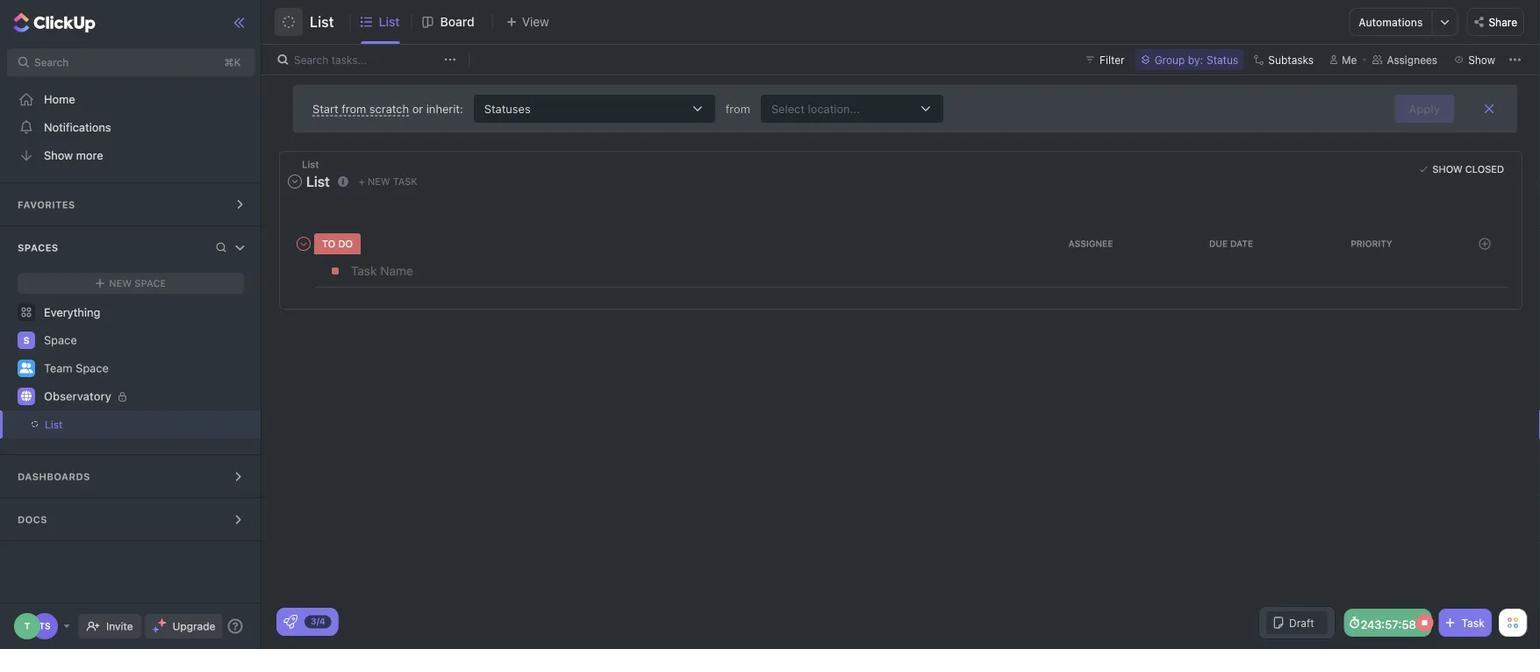 Task type: locate. For each thing, give the bounding box(es) containing it.
0 horizontal spatial search
[[34, 56, 69, 68]]

list left the list info icon
[[306, 173, 330, 190]]

scratch
[[369, 102, 409, 115]]

0 vertical spatial space
[[134, 278, 166, 289]]

filter button
[[1079, 49, 1132, 70]]

by:
[[1188, 54, 1203, 66]]

list link up 'search tasks...' text box
[[379, 0, 407, 44]]

from left select
[[726, 102, 750, 115]]

sparkle svg 2 image
[[152, 627, 159, 633]]

show for show
[[1469, 54, 1496, 66]]

group
[[1155, 54, 1185, 66]]

list link
[[379, 0, 407, 44], [0, 411, 227, 439]]

docs
[[18, 514, 47, 526]]

Search tasks... text field
[[294, 47, 440, 72]]

start from scratch link
[[312, 102, 409, 116]]

due
[[1210, 239, 1228, 249]]

space up everything link at left
[[134, 278, 166, 289]]

task
[[393, 176, 418, 187]]

list up 'search tasks...' text box
[[379, 14, 400, 29]]

from right start
[[342, 102, 366, 115]]

1 vertical spatial new
[[109, 278, 132, 289]]

⌘k
[[224, 56, 241, 68]]

list
[[310, 14, 334, 30], [379, 14, 400, 29], [302, 159, 319, 170], [306, 173, 330, 190], [45, 419, 63, 431]]

start
[[312, 102, 338, 115]]

show inside button
[[1433, 164, 1463, 175]]

0 vertical spatial list link
[[379, 0, 407, 44]]

list inside sidebar navigation
[[45, 419, 63, 431]]

0 horizontal spatial new
[[109, 278, 132, 289]]

0 horizontal spatial show
[[44, 149, 73, 162]]

priority button
[[1304, 239, 1444, 249]]

everything link
[[0, 298, 262, 327]]

view button
[[492, 11, 555, 33]]

from
[[342, 102, 366, 115], [726, 102, 750, 115]]

subtasks button
[[1248, 49, 1319, 70]]

home
[[44, 93, 75, 106]]

1 vertical spatial space
[[44, 334, 77, 347]]

list up search tasks...
[[310, 14, 334, 30]]

automations
[[1359, 16, 1423, 28]]

new right the +
[[368, 176, 390, 187]]

show left closed
[[1433, 164, 1463, 175]]

tasks...
[[332, 54, 367, 66]]

search for search
[[34, 56, 69, 68]]

1 horizontal spatial search
[[294, 54, 329, 66]]

notifications
[[44, 121, 111, 134]]

0 vertical spatial new
[[368, 176, 390, 187]]

0 horizontal spatial from
[[342, 102, 366, 115]]

list link down observatory
[[0, 411, 227, 439]]

show inside sidebar navigation
[[44, 149, 73, 162]]

2 vertical spatial show
[[1433, 164, 1463, 175]]

2 from from the left
[[726, 102, 750, 115]]

s
[[23, 335, 29, 346]]

show for show more
[[44, 149, 73, 162]]

space link
[[44, 327, 246, 355]]

list down observatory
[[45, 419, 63, 431]]

0 vertical spatial show
[[1469, 54, 1496, 66]]

+
[[359, 176, 365, 187]]

1 horizontal spatial show
[[1433, 164, 1463, 175]]

observatory
[[44, 390, 111, 403]]

dashboards
[[18, 471, 90, 483]]

me
[[1342, 54, 1357, 66]]

home link
[[0, 85, 262, 113]]

statuses
[[484, 102, 531, 115]]

assignees
[[1387, 54, 1438, 66]]

2 vertical spatial space
[[76, 362, 109, 375]]

0 horizontal spatial list link
[[0, 411, 227, 439]]

due date button
[[1163, 239, 1304, 249]]

2 horizontal spatial show
[[1469, 54, 1496, 66]]

due date
[[1210, 239, 1254, 249]]

ts
[[39, 621, 51, 632]]

3/4
[[311, 617, 325, 627]]

243:57:58
[[1361, 618, 1417, 631]]

filter
[[1100, 54, 1125, 66]]

show closed
[[1433, 164, 1505, 175]]

closed
[[1466, 164, 1505, 175]]

invite
[[106, 621, 133, 633]]

+ new task
[[359, 176, 418, 187]]

search inside sidebar navigation
[[34, 56, 69, 68]]

show closed button
[[1415, 161, 1509, 178]]

onboarding checklist button element
[[284, 615, 298, 629]]

inherit:
[[426, 102, 463, 115]]

assignees button
[[1364, 49, 1446, 70]]

show left more
[[44, 149, 73, 162]]

spaces
[[18, 242, 58, 254]]

show down share button
[[1469, 54, 1496, 66]]

space up team in the left bottom of the page
[[44, 334, 77, 347]]

team
[[44, 362, 72, 375]]

search up home
[[34, 56, 69, 68]]

show more
[[44, 149, 103, 162]]

new up everything link at left
[[109, 278, 132, 289]]

observatory link
[[44, 383, 246, 411]]

1 vertical spatial show
[[44, 149, 73, 162]]

board
[[440, 14, 475, 29]]

show
[[1469, 54, 1496, 66], [44, 149, 73, 162], [1433, 164, 1463, 175]]

assignee
[[1069, 239, 1113, 249]]

space
[[134, 278, 166, 289], [44, 334, 77, 347], [76, 362, 109, 375]]

new
[[368, 176, 390, 187], [109, 278, 132, 289]]

search
[[294, 54, 329, 66], [34, 56, 69, 68]]

list button
[[286, 169, 334, 194]]

1 from from the left
[[342, 102, 366, 115]]

team space
[[44, 362, 109, 375]]

search left the "tasks..."
[[294, 54, 329, 66]]

list inside button
[[310, 14, 334, 30]]

1 horizontal spatial from
[[726, 102, 750, 115]]

show inside dropdown button
[[1469, 54, 1496, 66]]

me button
[[1323, 49, 1364, 70]]

new inside sidebar navigation
[[109, 278, 132, 289]]

space up observatory
[[76, 362, 109, 375]]

select location...
[[772, 102, 860, 115]]

share button
[[1467, 8, 1525, 36]]



Task type: vqa. For each thing, say whether or not it's contained in the screenshot.
left Fall
no



Task type: describe. For each thing, give the bounding box(es) containing it.
space for team
[[76, 362, 109, 375]]

favorites button
[[0, 183, 262, 226]]

notifications link
[[0, 113, 262, 141]]

more
[[76, 149, 103, 162]]

location...
[[808, 102, 860, 115]]

team space link
[[44, 355, 246, 383]]

t
[[24, 621, 30, 632]]

show button
[[1449, 49, 1501, 70]]

list info image
[[338, 176, 348, 187]]

list down start
[[302, 159, 319, 170]]

statuses button
[[463, 95, 726, 123]]

onboarding checklist button image
[[284, 615, 298, 629]]

select location... button
[[750, 95, 954, 123]]

1 horizontal spatial list link
[[379, 0, 407, 44]]

sidebar navigation
[[0, 0, 265, 650]]

status
[[1207, 54, 1239, 66]]

assignee button
[[1023, 239, 1163, 249]]

Task Name text field
[[351, 255, 1508, 287]]

show for show closed
[[1433, 164, 1463, 175]]

list inside dropdown button
[[306, 173, 330, 190]]

globe image
[[21, 391, 32, 401]]

task
[[1462, 617, 1485, 629]]

upgrade link
[[145, 614, 223, 639]]

or
[[412, 102, 423, 115]]

list button
[[303, 3, 334, 41]]

search for search tasks...
[[294, 54, 329, 66]]

share
[[1489, 16, 1518, 28]]

select
[[772, 102, 805, 115]]

everything
[[44, 306, 100, 319]]

user group image
[[20, 363, 33, 373]]

group by: status
[[1155, 54, 1239, 66]]

new space
[[109, 278, 166, 289]]

space for new
[[134, 278, 166, 289]]

search tasks...
[[294, 54, 367, 66]]

1 horizontal spatial new
[[368, 176, 390, 187]]

1 vertical spatial list link
[[0, 411, 227, 439]]

priority
[[1351, 239, 1393, 249]]

date
[[1231, 239, 1254, 249]]

automations button
[[1350, 9, 1432, 35]]

view
[[522, 14, 549, 29]]

start from scratch or inherit:
[[312, 102, 463, 115]]

board link
[[440, 0, 482, 44]]

sparkle svg 1 image
[[158, 619, 166, 628]]

favorites
[[18, 199, 75, 211]]

upgrade
[[173, 621, 215, 633]]

subtasks
[[1269, 54, 1314, 66]]



